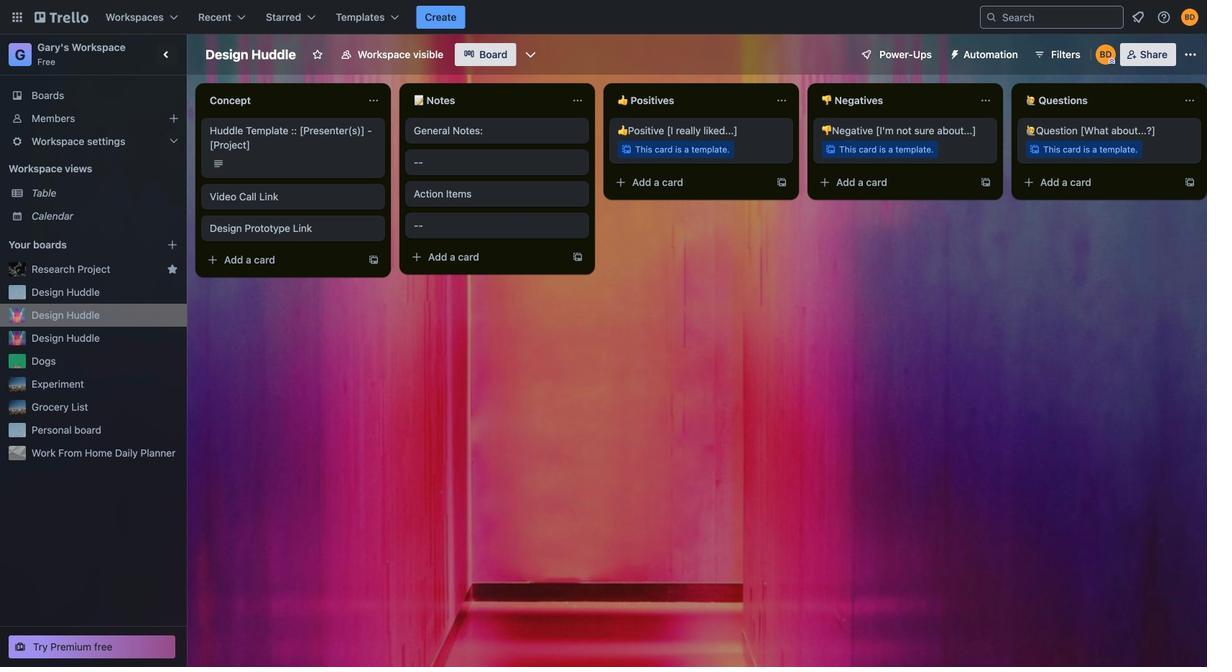 Task type: locate. For each thing, give the bounding box(es) containing it.
Board name text field
[[198, 43, 303, 66]]

Search field
[[998, 7, 1124, 27]]

create from template… image
[[981, 177, 992, 188], [572, 252, 584, 263], [368, 255, 380, 266]]

add board image
[[167, 239, 178, 251]]

starred icon image
[[167, 264, 178, 275]]

create from template… image
[[776, 177, 788, 188], [1185, 177, 1196, 188]]

2 create from template… image from the left
[[1185, 177, 1196, 188]]

search image
[[986, 12, 998, 23]]

0 horizontal spatial create from template… image
[[776, 177, 788, 188]]

1 horizontal spatial create from template… image
[[1185, 177, 1196, 188]]

1 create from template… image from the left
[[776, 177, 788, 188]]

barb dwyer (barbdwyer3) image
[[1182, 9, 1199, 26]]

0 notifications image
[[1130, 9, 1147, 26]]

show menu image
[[1184, 47, 1199, 62]]

None text field
[[406, 89, 567, 112], [610, 89, 771, 112], [814, 89, 975, 112], [1018, 89, 1179, 112], [406, 89, 567, 112], [610, 89, 771, 112], [814, 89, 975, 112], [1018, 89, 1179, 112]]



Task type: vqa. For each thing, say whether or not it's contained in the screenshot.
Email-to-board link
no



Task type: describe. For each thing, give the bounding box(es) containing it.
sm image
[[944, 43, 964, 63]]

primary element
[[0, 0, 1208, 35]]

0 horizontal spatial create from template… image
[[368, 255, 380, 266]]

star or unstar board image
[[312, 49, 323, 60]]

open information menu image
[[1158, 10, 1172, 24]]

customize views image
[[524, 47, 538, 62]]

this member is an admin of this board. image
[[1109, 58, 1116, 65]]

barb dwyer (barbdwyer3) image
[[1096, 45, 1116, 65]]

your boards with 9 items element
[[9, 237, 145, 254]]

2 horizontal spatial create from template… image
[[981, 177, 992, 188]]

1 horizontal spatial create from template… image
[[572, 252, 584, 263]]



